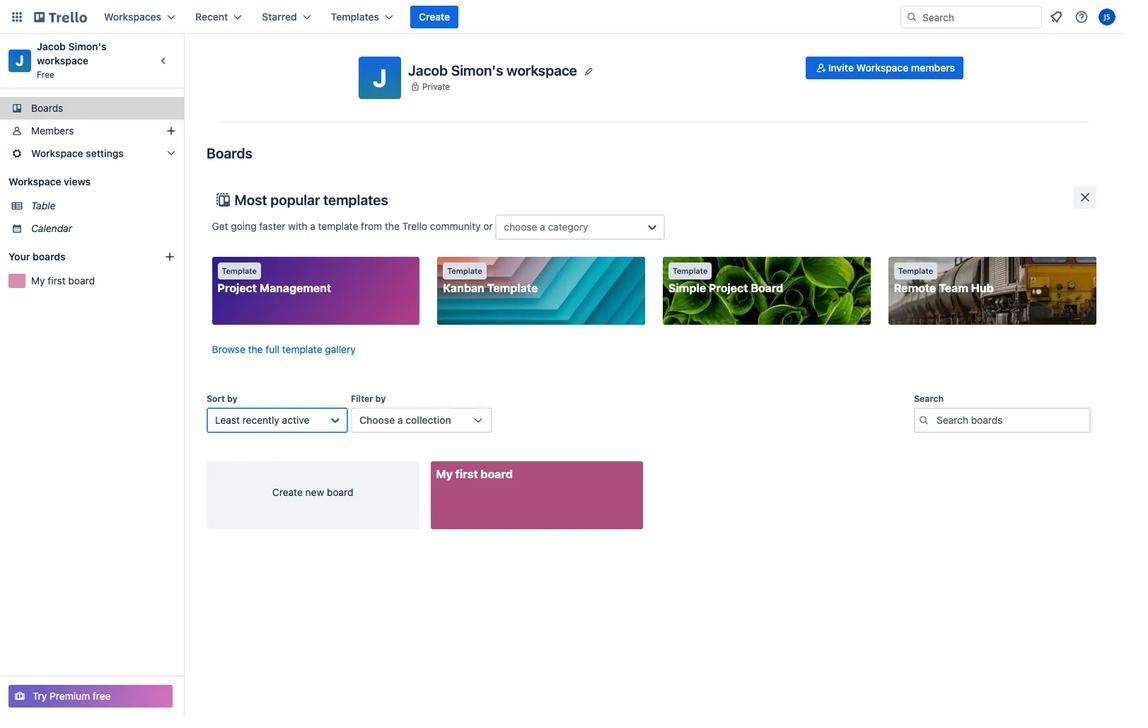 Task type: locate. For each thing, give the bounding box(es) containing it.
boards up most
[[207, 145, 253, 161]]

0 horizontal spatial my first board link
[[31, 274, 176, 288]]

my down collection
[[436, 468, 453, 481]]

template for remote
[[899, 266, 934, 275]]

jacob up free
[[37, 40, 66, 52]]

least
[[215, 414, 240, 426]]

jacob
[[37, 40, 66, 52], [408, 62, 448, 78]]

template up remote
[[899, 266, 934, 275]]

template simple project board
[[669, 266, 784, 294]]

1 horizontal spatial simon's
[[451, 62, 503, 78]]

create up private
[[419, 11, 450, 23]]

table link
[[31, 199, 176, 213]]

going
[[231, 220, 257, 232]]

0 horizontal spatial j
[[16, 52, 24, 69]]

2 horizontal spatial a
[[540, 221, 545, 233]]

1 horizontal spatial boards
[[207, 145, 253, 161]]

1 horizontal spatial the
[[385, 220, 400, 232]]

workspace inside jacob simon's workspace free
[[37, 54, 88, 67]]

create left 'new'
[[272, 486, 303, 498]]

full
[[266, 343, 280, 355]]

1 project from the left
[[218, 282, 257, 294]]

board
[[68, 275, 95, 287], [481, 468, 513, 481], [327, 486, 354, 498]]

0 vertical spatial workspace
[[857, 62, 909, 74]]

j
[[16, 52, 24, 69], [373, 63, 387, 92]]

0 horizontal spatial my first board
[[31, 275, 95, 287]]

1 horizontal spatial j
[[373, 63, 387, 92]]

0 vertical spatial the
[[385, 220, 400, 232]]

template project management
[[218, 266, 331, 294]]

template inside template project management
[[222, 266, 257, 275]]

workspace inside button
[[857, 62, 909, 74]]

filter
[[351, 393, 373, 404]]

2 vertical spatial workspace
[[8, 176, 61, 188]]

1 horizontal spatial my first board
[[436, 468, 513, 481]]

workspace down primary element on the top of the page
[[507, 62, 577, 78]]

templates
[[323, 192, 388, 208]]

1 by from the left
[[227, 393, 238, 404]]

my
[[31, 275, 45, 287], [436, 468, 453, 481]]

jacob up private
[[408, 62, 448, 78]]

1 horizontal spatial workspace
[[507, 62, 577, 78]]

workspace settings
[[31, 147, 124, 159]]

my first board link
[[31, 274, 176, 288], [431, 461, 643, 529]]

workspace down members
[[31, 147, 83, 159]]

first down boards
[[48, 275, 66, 287]]

workspace up free
[[37, 54, 88, 67]]

sort
[[207, 393, 225, 404]]

template inside template simple project board
[[673, 266, 708, 275]]

with
[[288, 220, 307, 232]]

recently
[[243, 414, 279, 426]]

by
[[227, 393, 238, 404], [375, 393, 386, 404]]

recent button
[[187, 6, 251, 28]]

boards up members
[[31, 102, 63, 114]]

j left jacob simon's workspace free
[[16, 52, 24, 69]]

by right sort
[[227, 393, 238, 404]]

board
[[751, 282, 784, 294]]

1 vertical spatial my first board link
[[431, 461, 643, 529]]

collection
[[406, 414, 451, 426]]

0 horizontal spatial boards
[[31, 102, 63, 114]]

workspace
[[37, 54, 88, 67], [507, 62, 577, 78]]

template up kanban
[[447, 266, 482, 275]]

a inside button
[[398, 414, 403, 426]]

1 vertical spatial the
[[248, 343, 263, 355]]

project
[[218, 282, 257, 294], [709, 282, 748, 294]]

a for choose a collection
[[398, 414, 403, 426]]

by for sort by
[[227, 393, 238, 404]]

j left private
[[373, 63, 387, 92]]

template up simple
[[673, 266, 708, 275]]

create for create new board
[[272, 486, 303, 498]]

1 horizontal spatial jacob
[[408, 62, 448, 78]]

by right filter
[[375, 393, 386, 404]]

by for filter by
[[375, 393, 386, 404]]

j inside button
[[373, 63, 387, 92]]

the left full
[[248, 343, 263, 355]]

create
[[419, 11, 450, 23], [272, 486, 303, 498]]

0 vertical spatial my first board link
[[31, 274, 176, 288]]

get going faster with a template from the trello community or
[[212, 220, 496, 232]]

1 vertical spatial first
[[456, 468, 478, 481]]

simon's inside jacob simon's workspace free
[[68, 40, 107, 52]]

workspace navigation collapse icon image
[[154, 51, 174, 71]]

simon's down "create" button
[[451, 62, 503, 78]]

1 horizontal spatial project
[[709, 282, 748, 294]]

0 horizontal spatial project
[[218, 282, 257, 294]]

the
[[385, 220, 400, 232], [248, 343, 263, 355]]

boards
[[31, 102, 63, 114], [207, 145, 253, 161]]

workspace inside 'popup button'
[[31, 147, 83, 159]]

template right kanban
[[487, 282, 538, 294]]

boards link
[[0, 97, 184, 120]]

1 horizontal spatial board
[[327, 486, 354, 498]]

2 by from the left
[[375, 393, 386, 404]]

0 vertical spatial my
[[31, 275, 45, 287]]

0 horizontal spatial jacob
[[37, 40, 66, 52]]

project inside template project management
[[218, 282, 257, 294]]

templates
[[331, 11, 379, 23]]

simon's for jacob simon's workspace free
[[68, 40, 107, 52]]

simon's down back to home "image"
[[68, 40, 107, 52]]

2 project from the left
[[709, 282, 748, 294]]

starred button
[[254, 6, 320, 28]]

Search field
[[918, 6, 1042, 28]]

community
[[430, 220, 481, 232]]

simon's for jacob simon's workspace
[[451, 62, 503, 78]]

0 horizontal spatial workspace
[[37, 54, 88, 67]]

my down your boards
[[31, 275, 45, 287]]

0 vertical spatial board
[[68, 275, 95, 287]]

workspaces button
[[96, 6, 184, 28]]

kanban
[[443, 282, 485, 294]]

1 horizontal spatial a
[[398, 414, 403, 426]]

2 horizontal spatial board
[[481, 468, 513, 481]]

settings
[[86, 147, 124, 159]]

1 vertical spatial my
[[436, 468, 453, 481]]

Search text field
[[914, 408, 1091, 433]]

get
[[212, 220, 228, 232]]

0 vertical spatial jacob
[[37, 40, 66, 52]]

calendar link
[[31, 222, 176, 236]]

jacob inside jacob simon's workspace free
[[37, 40, 66, 52]]

workspace right invite at the right top of page
[[857, 62, 909, 74]]

0 horizontal spatial by
[[227, 393, 238, 404]]

template down 'templates'
[[318, 220, 358, 232]]

1 horizontal spatial by
[[375, 393, 386, 404]]

choose
[[504, 221, 537, 233]]

0 horizontal spatial create
[[272, 486, 303, 498]]

first
[[48, 275, 66, 287], [456, 468, 478, 481]]

1 vertical spatial template
[[282, 343, 322, 355]]

j for j link
[[16, 52, 24, 69]]

workspace for jacob simon's workspace
[[507, 62, 577, 78]]

0 notifications image
[[1048, 8, 1065, 25]]

workspace up the table
[[8, 176, 61, 188]]

project left management
[[218, 282, 257, 294]]

workspace
[[857, 62, 909, 74], [31, 147, 83, 159], [8, 176, 61, 188]]

1 vertical spatial create
[[272, 486, 303, 498]]

filter by
[[351, 393, 386, 404]]

template right full
[[282, 343, 322, 355]]

0 horizontal spatial first
[[48, 275, 66, 287]]

template for project
[[222, 266, 257, 275]]

first down choose a collection button
[[456, 468, 478, 481]]

table
[[31, 200, 56, 212]]

template
[[222, 266, 257, 275], [447, 266, 482, 275], [673, 266, 708, 275], [899, 266, 934, 275], [487, 282, 538, 294]]

free
[[93, 690, 111, 702]]

template for simple
[[673, 266, 708, 275]]

1 vertical spatial workspace
[[31, 147, 83, 159]]

the right from
[[385, 220, 400, 232]]

1 vertical spatial simon's
[[451, 62, 503, 78]]

1 horizontal spatial create
[[419, 11, 450, 23]]

members
[[911, 62, 955, 74]]

j for 'j' button
[[373, 63, 387, 92]]

template inside the template remote team hub
[[899, 266, 934, 275]]

your boards
[[8, 251, 66, 263]]

private
[[422, 81, 450, 92]]

0 horizontal spatial simon's
[[68, 40, 107, 52]]

0 vertical spatial simon's
[[68, 40, 107, 52]]

a
[[310, 220, 315, 232], [540, 221, 545, 233], [398, 414, 403, 426]]

template for kanban
[[447, 266, 482, 275]]

template
[[318, 220, 358, 232], [282, 343, 322, 355]]

project left board
[[709, 282, 748, 294]]

search
[[914, 393, 944, 404]]

popular
[[270, 192, 320, 208]]

1 vertical spatial jacob
[[408, 62, 448, 78]]

views
[[64, 176, 91, 188]]

most popular templates
[[235, 192, 388, 208]]

templates button
[[322, 6, 402, 28]]

0 horizontal spatial board
[[68, 275, 95, 287]]

create new board
[[272, 486, 354, 498]]

trello
[[402, 220, 427, 232]]

template down 'going'
[[222, 266, 257, 275]]

choose a category
[[504, 221, 589, 233]]

0 vertical spatial create
[[419, 11, 450, 23]]

try
[[33, 690, 47, 702]]

create inside button
[[419, 11, 450, 23]]

workspace for jacob simon's workspace free
[[37, 54, 88, 67]]

premium
[[50, 690, 90, 702]]

add board image
[[164, 251, 176, 263]]

browse the full template gallery link
[[212, 343, 356, 355]]

my first board
[[31, 275, 95, 287], [436, 468, 513, 481]]

2 vertical spatial board
[[327, 486, 354, 498]]



Task type: describe. For each thing, give the bounding box(es) containing it.
invite workspace members button
[[806, 57, 964, 79]]

recent
[[195, 11, 228, 23]]

1 vertical spatial boards
[[207, 145, 253, 161]]

workspace settings button
[[0, 142, 184, 165]]

remote
[[894, 282, 937, 294]]

template remote team hub
[[894, 266, 994, 294]]

primary element
[[0, 0, 1125, 34]]

invite
[[829, 62, 854, 74]]

sort by
[[207, 393, 238, 404]]

boards
[[33, 251, 66, 263]]

your
[[8, 251, 30, 263]]

try premium free button
[[8, 685, 173, 708]]

simple
[[669, 282, 706, 294]]

project inside template simple project board
[[709, 282, 748, 294]]

from
[[361, 220, 382, 232]]

browse
[[212, 343, 245, 355]]

a for choose a category
[[540, 221, 545, 233]]

0 horizontal spatial the
[[248, 343, 263, 355]]

jacob simon's workspace free
[[37, 40, 109, 80]]

jacob simon's workspace link
[[37, 40, 109, 67]]

1 vertical spatial my first board
[[436, 468, 513, 481]]

0 vertical spatial my first board
[[31, 275, 95, 287]]

choose
[[360, 414, 395, 426]]

workspace for views
[[8, 176, 61, 188]]

least recently active
[[215, 414, 309, 426]]

try premium free
[[33, 690, 111, 702]]

jacob for jacob simon's workspace free
[[37, 40, 66, 52]]

search image
[[907, 11, 918, 23]]

0 vertical spatial boards
[[31, 102, 63, 114]]

jacob simon's workspace
[[408, 62, 577, 78]]

1 horizontal spatial my first board link
[[431, 461, 643, 529]]

workspace for settings
[[31, 147, 83, 159]]

your boards with 1 items element
[[8, 248, 143, 265]]

sm image
[[814, 61, 829, 75]]

starred
[[262, 11, 297, 23]]

browse the full template gallery
[[212, 343, 356, 355]]

workspace views
[[8, 176, 91, 188]]

1 horizontal spatial my
[[436, 468, 453, 481]]

choose a collection button
[[351, 408, 493, 433]]

open information menu image
[[1075, 10, 1089, 24]]

choose a collection
[[360, 414, 451, 426]]

gallery
[[325, 343, 356, 355]]

invite workspace members
[[829, 62, 955, 74]]

0 horizontal spatial my
[[31, 275, 45, 287]]

1 horizontal spatial first
[[456, 468, 478, 481]]

hub
[[971, 282, 994, 294]]

0 vertical spatial first
[[48, 275, 66, 287]]

management
[[260, 282, 331, 294]]

most
[[235, 192, 267, 208]]

j link
[[8, 50, 31, 72]]

faster
[[259, 220, 286, 232]]

1 vertical spatial board
[[481, 468, 513, 481]]

calendar
[[31, 222, 72, 234]]

0 vertical spatial template
[[318, 220, 358, 232]]

0 horizontal spatial a
[[310, 220, 315, 232]]

category
[[548, 221, 589, 233]]

jacob for jacob simon's workspace
[[408, 62, 448, 78]]

create button
[[410, 6, 459, 28]]

template kanban template
[[443, 266, 538, 294]]

jacob simon (jacobsimon16) image
[[1099, 8, 1116, 25]]

j button
[[359, 57, 401, 99]]

back to home image
[[34, 6, 87, 28]]

new
[[305, 486, 324, 498]]

create for create
[[419, 11, 450, 23]]

members link
[[0, 120, 184, 142]]

or
[[484, 220, 493, 232]]

workspaces
[[104, 11, 161, 23]]

free
[[37, 69, 54, 80]]

members
[[31, 125, 74, 137]]

active
[[282, 414, 309, 426]]

team
[[939, 282, 969, 294]]



Task type: vqa. For each thing, say whether or not it's contained in the screenshot.
top in
no



